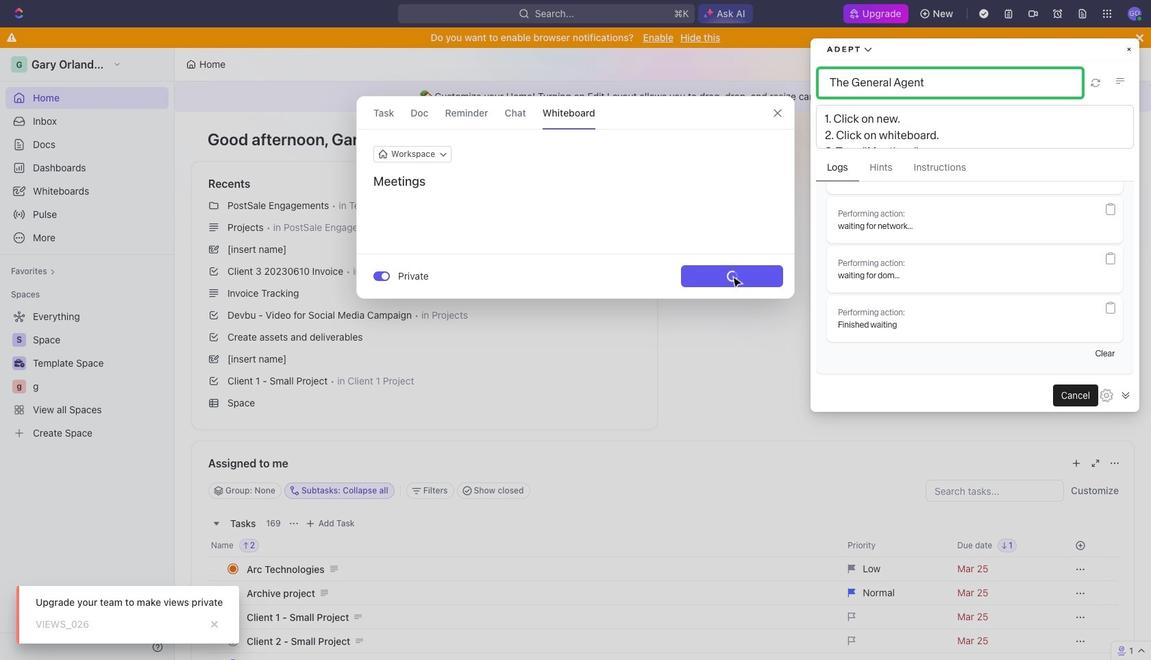 Task type: describe. For each thing, give the bounding box(es) containing it.
sidebar navigation
[[0, 48, 175, 660]]

Search tasks... text field
[[927, 481, 1064, 501]]

Name this Whiteboard... field
[[357, 173, 795, 190]]

tree inside sidebar navigation
[[5, 306, 169, 444]]



Task type: vqa. For each thing, say whether or not it's contained in the screenshot.
Normal cell
no



Task type: locate. For each thing, give the bounding box(es) containing it.
alert
[[175, 82, 1152, 112]]

dialog
[[357, 96, 795, 299]]

tree
[[5, 306, 169, 444]]



